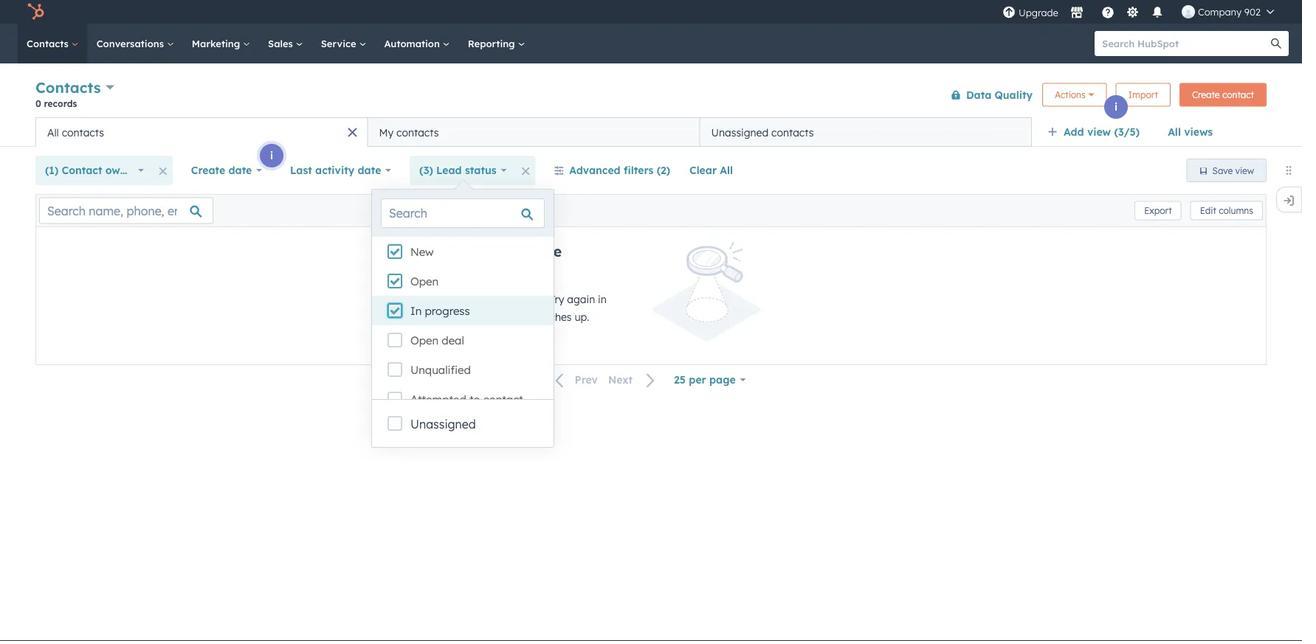 Task type: vqa. For each thing, say whether or not it's contained in the screenshot.
the bottom Settings
no



Task type: describe. For each thing, give the bounding box(es) containing it.
a
[[392, 311, 398, 324]]

(3) lead status
[[419, 164, 496, 177]]

save
[[1212, 165, 1233, 176]]

pagination navigation
[[547, 370, 664, 390]]

i for topmost i button
[[1115, 100, 1118, 113]]

records
[[44, 98, 77, 109]]

contacts banner
[[35, 76, 1267, 117]]

in progress
[[410, 304, 470, 318]]

view for save
[[1235, 165, 1254, 176]]

sales
[[268, 37, 296, 49]]

Search name, phone, email addresses, or company search field
[[39, 197, 213, 224]]

settings link
[[1123, 4, 1142, 20]]

open for open deal
[[410, 334, 439, 348]]

page
[[709, 374, 736, 386]]

25
[[674, 374, 686, 386]]

notifications image
[[1151, 7, 1164, 20]]

upgrade image
[[1002, 6, 1016, 20]]

advanced
[[569, 164, 621, 177]]

reporting link
[[459, 24, 534, 63]]

contact
[[62, 164, 102, 177]]

next button
[[603, 371, 664, 390]]

edit columns button
[[1190, 201, 1263, 220]]

company
[[1198, 6, 1242, 18]]

lead
[[436, 164, 462, 177]]

create date button
[[181, 156, 272, 185]]

owner
[[105, 164, 137, 177]]

actions
[[1055, 89, 1086, 100]]

create date
[[191, 164, 252, 177]]

expecting
[[392, 293, 440, 306]]

add
[[1064, 125, 1084, 138]]

contacts button
[[35, 77, 114, 98]]

add view (3/5)
[[1064, 125, 1140, 138]]

prev
[[575, 374, 598, 387]]

Search HubSpot search field
[[1095, 31, 1276, 56]]

conversations link
[[88, 24, 183, 63]]

attempted
[[410, 393, 466, 407]]

try
[[550, 293, 564, 306]]

match
[[487, 242, 534, 261]]

unassigned contacts
[[711, 126, 814, 139]]

25 per page
[[674, 374, 736, 386]]

contacts for unassigned contacts
[[771, 126, 814, 139]]

0
[[35, 98, 41, 109]]

all contacts
[[47, 126, 104, 139]]

filters.
[[450, 261, 496, 279]]

1 horizontal spatial all
[[720, 164, 733, 177]]

company 902
[[1198, 6, 1261, 18]]

mateo roberts image
[[1182, 5, 1195, 18]]

contacts inside contacts link
[[27, 37, 71, 49]]

next
[[608, 374, 633, 387]]

902
[[1244, 6, 1261, 18]]

(3/5)
[[1114, 125, 1140, 138]]

1 date from the left
[[228, 164, 252, 177]]

clear all
[[689, 164, 733, 177]]

i for the bottom i button
[[270, 149, 273, 162]]

new
[[475, 293, 495, 306]]

25 per page button
[[664, 365, 755, 395]]

list box containing new
[[372, 237, 554, 414]]

conversations
[[96, 37, 167, 49]]

export
[[1144, 205, 1172, 216]]

new
[[410, 245, 434, 259]]

progress
[[425, 304, 470, 318]]

help button
[[1095, 0, 1120, 24]]

filters
[[624, 164, 654, 177]]

quality
[[995, 88, 1033, 101]]

0 vertical spatial i button
[[1104, 95, 1128, 119]]

0 records
[[35, 98, 77, 109]]

unassigned contacts button
[[700, 117, 1032, 147]]

catches
[[534, 311, 572, 324]]

(3) lead status button
[[410, 156, 516, 185]]

see
[[456, 293, 472, 306]]

all views link
[[1158, 117, 1223, 147]]

my contacts
[[379, 126, 439, 139]]

contacts?
[[498, 293, 547, 306]]

hubspot link
[[18, 3, 55, 21]]

advanced filters (2)
[[569, 164, 670, 177]]

activity
[[315, 164, 354, 177]]

export button
[[1135, 201, 1182, 220]]

columns
[[1219, 205, 1253, 216]]

in
[[410, 304, 422, 318]]

1 vertical spatial i button
[[260, 144, 283, 168]]

import button
[[1116, 83, 1171, 107]]



Task type: locate. For each thing, give the bounding box(es) containing it.
attempted to contact
[[410, 393, 523, 407]]

clear
[[689, 164, 717, 177]]

date right activity
[[358, 164, 381, 177]]

all for all views
[[1168, 125, 1181, 138]]

Search search field
[[381, 199, 545, 228]]

marketing
[[192, 37, 243, 49]]

1 horizontal spatial contacts
[[396, 126, 439, 139]]

seconds
[[421, 311, 461, 324]]

1 horizontal spatial unassigned
[[711, 126, 769, 139]]

in
[[598, 293, 607, 306]]

1 horizontal spatial i button
[[1104, 95, 1128, 119]]

add view (3/5) button
[[1038, 117, 1158, 147]]

contacts link
[[18, 24, 88, 63]]

all right clear in the right of the page
[[720, 164, 733, 177]]

view for add
[[1087, 125, 1111, 138]]

contacts inside no contacts match the current filters.
[[417, 242, 483, 261]]

all views
[[1168, 125, 1213, 138]]

contact
[[1222, 89, 1254, 100], [483, 393, 523, 407]]

3 contacts from the left
[[771, 126, 814, 139]]

0 vertical spatial create
[[1192, 89, 1220, 100]]

(1)
[[45, 164, 59, 177]]

data
[[966, 88, 992, 101]]

create contact button
[[1179, 83, 1267, 107]]

1 vertical spatial contact
[[483, 393, 523, 407]]

0 horizontal spatial contact
[[483, 393, 523, 407]]

marketplaces image
[[1070, 7, 1084, 20]]

0 vertical spatial open
[[410, 275, 439, 289]]

view right 'save'
[[1235, 165, 1254, 176]]

2 horizontal spatial all
[[1168, 125, 1181, 138]]

1 horizontal spatial view
[[1235, 165, 1254, 176]]

all for all contacts
[[47, 126, 59, 139]]

automation
[[384, 37, 443, 49]]

menu containing company 902
[[1001, 0, 1284, 24]]

notifications button
[[1145, 0, 1170, 24]]

contacts up records
[[35, 78, 101, 97]]

help image
[[1101, 7, 1115, 20]]

(3)
[[419, 164, 433, 177]]

1 vertical spatial create
[[191, 164, 225, 177]]

2 vertical spatial contacts
[[417, 242, 483, 261]]

create for create date
[[191, 164, 225, 177]]

contacts for all contacts
[[62, 126, 104, 139]]

system
[[497, 311, 531, 324]]

reporting
[[468, 37, 518, 49]]

0 vertical spatial contact
[[1222, 89, 1254, 100]]

0 horizontal spatial unassigned
[[410, 417, 476, 432]]

to inside expecting to see new contacts? try again in a few seconds as the system catches up.
[[443, 293, 453, 306]]

(1) contact owner
[[45, 164, 137, 177]]

the inside expecting to see new contacts? try again in a few seconds as the system catches up.
[[478, 311, 494, 324]]

the inside no contacts match the current filters.
[[538, 242, 562, 261]]

menu
[[1001, 0, 1284, 24]]

search image
[[1271, 38, 1281, 49]]

date down all contacts button
[[228, 164, 252, 177]]

0 horizontal spatial date
[[228, 164, 252, 177]]

create up views
[[1192, 89, 1220, 100]]

0 horizontal spatial i
[[270, 149, 273, 162]]

edit
[[1200, 205, 1216, 216]]

contacts
[[62, 126, 104, 139], [396, 126, 439, 139], [771, 126, 814, 139]]

to for expecting
[[443, 293, 453, 306]]

to right attempted on the bottom left
[[469, 393, 480, 407]]

prev button
[[547, 371, 603, 390]]

unqualified
[[410, 363, 471, 377]]

1 vertical spatial view
[[1235, 165, 1254, 176]]

0 horizontal spatial to
[[443, 293, 453, 306]]

i button up "(3/5)"
[[1104, 95, 1128, 119]]

1 vertical spatial open
[[410, 334, 439, 348]]

up.
[[575, 311, 589, 324]]

no contacts match the current filters.
[[392, 242, 562, 279]]

2 open from the top
[[410, 334, 439, 348]]

0 horizontal spatial all
[[47, 126, 59, 139]]

unassigned up clear all
[[711, 126, 769, 139]]

unassigned inside button
[[711, 126, 769, 139]]

1 horizontal spatial i
[[1115, 100, 1118, 113]]

company 902 button
[[1173, 0, 1283, 24]]

save view button
[[1187, 159, 1267, 182]]

automation link
[[375, 24, 459, 63]]

status
[[465, 164, 496, 177]]

1 vertical spatial i
[[270, 149, 273, 162]]

to
[[443, 293, 453, 306], [469, 393, 480, 407]]

the
[[538, 242, 562, 261], [478, 311, 494, 324]]

0 vertical spatial i
[[1115, 100, 1118, 113]]

open deal
[[410, 334, 464, 348]]

last activity date
[[290, 164, 381, 177]]

view inside popup button
[[1087, 125, 1111, 138]]

1 open from the top
[[410, 275, 439, 289]]

current
[[392, 261, 445, 279]]

save view
[[1212, 165, 1254, 176]]

view right add
[[1087, 125, 1111, 138]]

my
[[379, 126, 394, 139]]

contacts down the hubspot link
[[27, 37, 71, 49]]

2 date from the left
[[358, 164, 381, 177]]

to for attempted
[[469, 393, 480, 407]]

0 horizontal spatial contacts
[[62, 126, 104, 139]]

edit columns
[[1200, 205, 1253, 216]]

list box
[[372, 237, 554, 414]]

unassigned down attempted on the bottom left
[[410, 417, 476, 432]]

clear all button
[[680, 156, 743, 185]]

1 contacts from the left
[[62, 126, 104, 139]]

service link
[[312, 24, 375, 63]]

again
[[567, 293, 595, 306]]

unassigned for unassigned
[[410, 417, 476, 432]]

contacts for my contacts
[[396, 126, 439, 139]]

all contacts button
[[35, 117, 368, 147]]

all
[[1168, 125, 1181, 138], [47, 126, 59, 139], [720, 164, 733, 177]]

0 vertical spatial to
[[443, 293, 453, 306]]

all left views
[[1168, 125, 1181, 138]]

create inside button
[[1192, 89, 1220, 100]]

1 horizontal spatial the
[[538, 242, 562, 261]]

last
[[290, 164, 312, 177]]

view inside button
[[1235, 165, 1254, 176]]

create inside popup button
[[191, 164, 225, 177]]

create contact
[[1192, 89, 1254, 100]]

expecting to see new contacts? try again in a few seconds as the system catches up.
[[392, 293, 607, 324]]

create down all contacts button
[[191, 164, 225, 177]]

contacts inside popup button
[[35, 78, 101, 97]]

0 horizontal spatial create
[[191, 164, 225, 177]]

(2)
[[657, 164, 670, 177]]

1 vertical spatial to
[[469, 393, 480, 407]]

0 horizontal spatial i button
[[260, 144, 283, 168]]

import
[[1128, 89, 1158, 100]]

data quality
[[966, 88, 1033, 101]]

1 vertical spatial contacts
[[35, 78, 101, 97]]

0 vertical spatial view
[[1087, 125, 1111, 138]]

open up the expecting
[[410, 275, 439, 289]]

2 contacts from the left
[[396, 126, 439, 139]]

0 vertical spatial unassigned
[[711, 126, 769, 139]]

my contacts button
[[368, 117, 700, 147]]

the right as
[[478, 311, 494, 324]]

data quality button
[[941, 80, 1033, 110]]

search button
[[1264, 31, 1289, 56]]

contact inside list box
[[483, 393, 523, 407]]

1 horizontal spatial to
[[469, 393, 480, 407]]

0 vertical spatial contacts
[[27, 37, 71, 49]]

contact right attempted on the bottom left
[[483, 393, 523, 407]]

contacts down search search field in the left of the page
[[417, 242, 483, 261]]

per
[[689, 374, 706, 386]]

create for create contact
[[1192, 89, 1220, 100]]

service
[[321, 37, 359, 49]]

unassigned for unassigned contacts
[[711, 126, 769, 139]]

0 horizontal spatial view
[[1087, 125, 1111, 138]]

to left the 'see'
[[443, 293, 453, 306]]

open
[[410, 275, 439, 289], [410, 334, 439, 348]]

no
[[392, 242, 413, 261]]

0 vertical spatial the
[[538, 242, 562, 261]]

deal
[[442, 334, 464, 348]]

views
[[1184, 125, 1213, 138]]

1 horizontal spatial contact
[[1222, 89, 1254, 100]]

settings image
[[1126, 6, 1139, 20]]

all down 0 records
[[47, 126, 59, 139]]

1 horizontal spatial create
[[1192, 89, 1220, 100]]

contact up all views link on the right of the page
[[1222, 89, 1254, 100]]

actions button
[[1042, 83, 1107, 107]]

open for open
[[410, 275, 439, 289]]

1 horizontal spatial date
[[358, 164, 381, 177]]

sales link
[[259, 24, 312, 63]]

advanced filters (2) button
[[544, 156, 680, 185]]

upgrade
[[1019, 7, 1058, 19]]

the right the match
[[538, 242, 562, 261]]

as
[[464, 311, 475, 324]]

contact inside button
[[1222, 89, 1254, 100]]

marketing link
[[183, 24, 259, 63]]

2 horizontal spatial contacts
[[771, 126, 814, 139]]

open down few
[[410, 334, 439, 348]]

i button left last
[[260, 144, 283, 168]]

hubspot image
[[27, 3, 44, 21]]

i button
[[1104, 95, 1128, 119], [260, 144, 283, 168]]

1 vertical spatial unassigned
[[410, 417, 476, 432]]

1 vertical spatial the
[[478, 311, 494, 324]]

0 horizontal spatial the
[[478, 311, 494, 324]]



